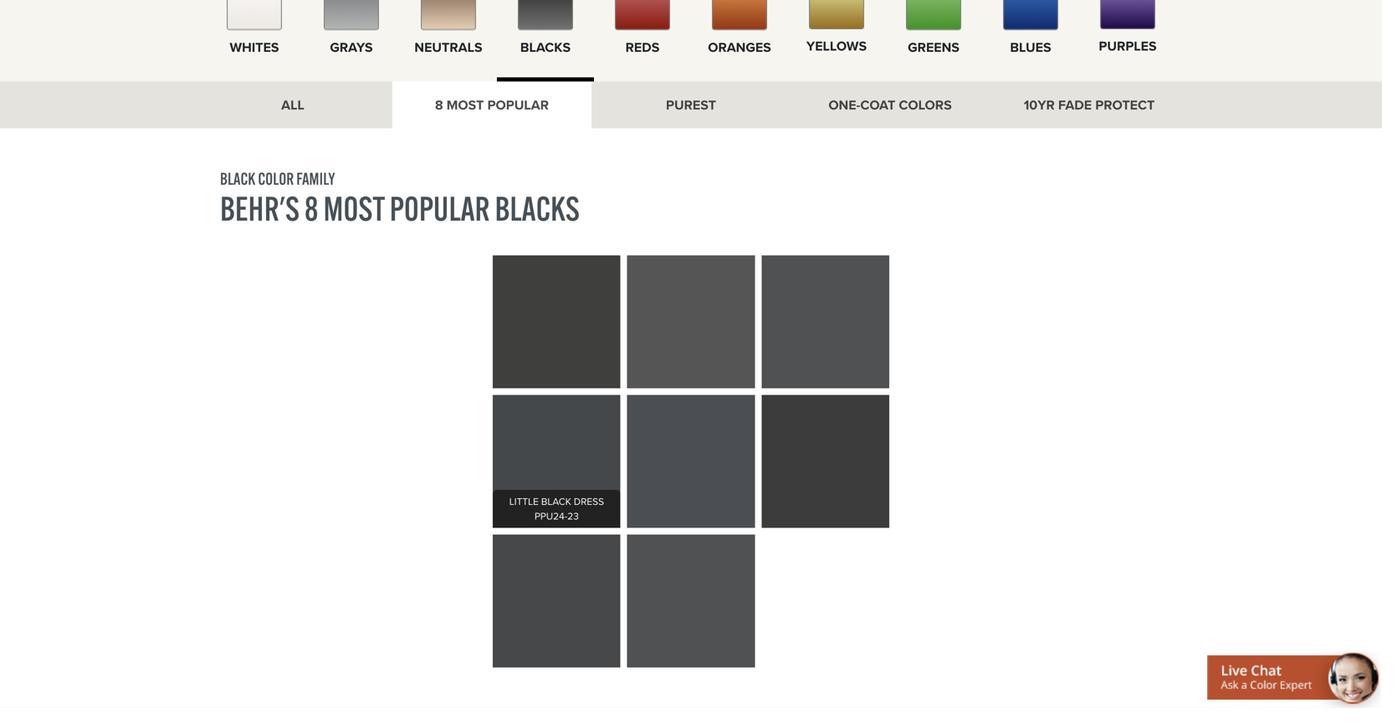 Task type: describe. For each thing, give the bounding box(es) containing it.
10yr fade protect
[[1024, 95, 1155, 115]]

greens
[[908, 37, 960, 57]]

0 vertical spatial 8
[[435, 95, 443, 115]]

whites
[[230, 37, 279, 57]]

reds
[[626, 37, 660, 57]]

black
[[220, 168, 256, 189]]

purple image
[[1100, 0, 1155, 29]]

all
[[281, 95, 304, 115]]

popular
[[390, 188, 490, 229]]

neutrals
[[415, 37, 482, 57]]

purest
[[666, 95, 716, 115]]

family
[[296, 168, 335, 189]]

black
[[541, 494, 571, 509]]

black image
[[518, 0, 573, 30]]

orange image
[[712, 0, 767, 30]]

fade
[[1058, 95, 1092, 115]]

most
[[323, 188, 385, 229]]

color
[[258, 168, 294, 189]]

colors
[[899, 95, 952, 115]]

8 most popular
[[435, 95, 549, 115]]

oranges
[[708, 37, 771, 57]]



Task type: vqa. For each thing, say whether or not it's contained in the screenshot.
the bottommost Sign
no



Task type: locate. For each thing, give the bounding box(es) containing it.
little black dress ppu24-23
[[509, 494, 604, 524]]

one-coat colors
[[829, 95, 952, 115]]

8
[[435, 95, 443, 115], [304, 188, 318, 229]]

protect
[[1095, 95, 1155, 115]]

yellows
[[806, 36, 867, 56]]

one-
[[829, 95, 860, 115]]

most
[[447, 95, 484, 115]]

blue image
[[1003, 0, 1058, 30]]

ppu24-
[[535, 509, 567, 524]]

10yr
[[1024, 95, 1055, 115]]

popular
[[487, 95, 549, 115]]

coat
[[860, 95, 895, 115]]

grays
[[330, 37, 373, 57]]

purples
[[1099, 36, 1157, 56]]

little
[[509, 494, 539, 509]]

8 inside black color family behr's 8 most popular blacks
[[304, 188, 318, 229]]

23
[[567, 509, 579, 524]]

blacks
[[520, 37, 571, 57]]

1 vertical spatial 8
[[304, 188, 318, 229]]

neutral image
[[421, 0, 476, 30]]

green image
[[906, 0, 961, 30]]

dress
[[574, 494, 604, 509]]

blacks
[[495, 188, 580, 229]]

1 horizontal spatial 8
[[435, 95, 443, 115]]

behr's
[[220, 188, 299, 229]]

yellow image
[[809, 0, 864, 29]]

live chat online image image
[[1207, 651, 1382, 709]]

red image
[[615, 0, 670, 30]]

black color family behr's 8 most popular blacks
[[220, 168, 580, 229]]

gray image
[[324, 0, 379, 30]]

white image
[[227, 0, 282, 30]]

blues
[[1010, 37, 1051, 57]]

0 horizontal spatial 8
[[304, 188, 318, 229]]



